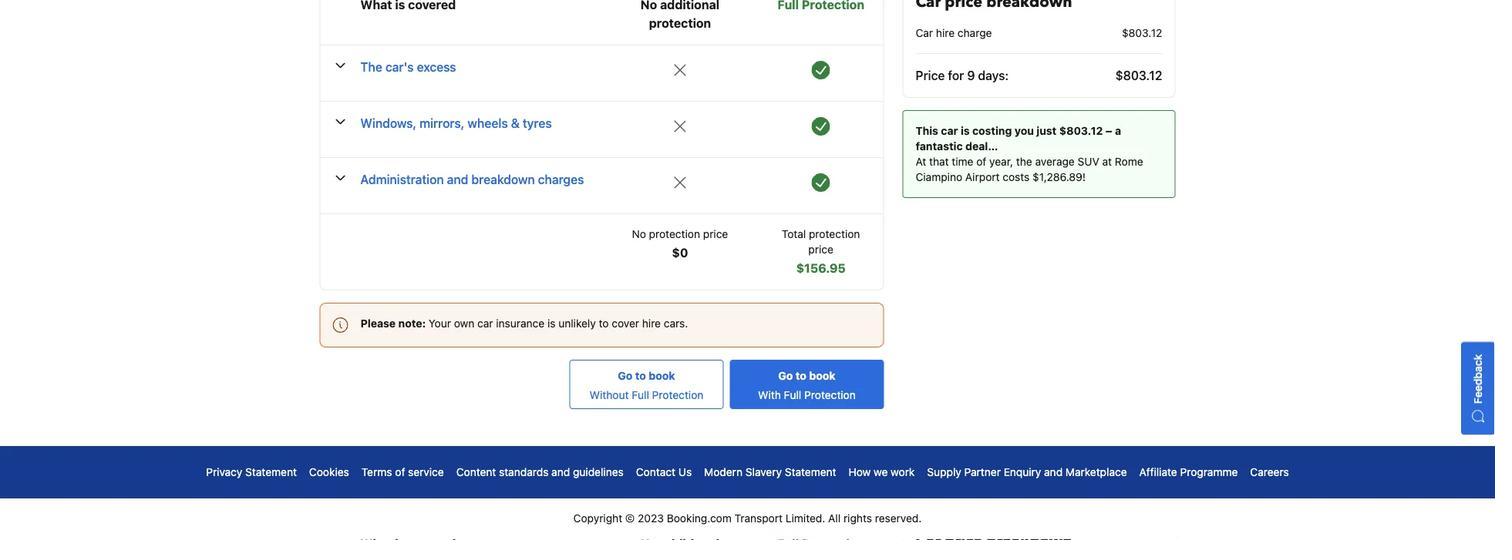 Task type: locate. For each thing, give the bounding box(es) containing it.
protection for $0
[[649, 228, 701, 241]]

to for go to book with full protection
[[796, 370, 807, 383]]

1 horizontal spatial of
[[977, 155, 987, 168]]

administration and breakdown charges are covered if you continue with additional protection image
[[812, 174, 831, 192], [812, 174, 831, 192]]

days:
[[979, 68, 1009, 83]]

0 vertical spatial of
[[977, 155, 987, 168]]

all
[[829, 513, 841, 525]]

protection inside total protection price $156.95
[[809, 228, 860, 241]]

cover
[[612, 317, 640, 330]]

go up 'without'
[[618, 370, 633, 383]]

1 protection from the left
[[652, 389, 704, 402]]

of down deal…
[[977, 155, 987, 168]]

full for with
[[784, 389, 802, 402]]

$803.12 for price for 9 days:
[[1116, 68, 1163, 83]]

go up with
[[779, 370, 793, 383]]

1 horizontal spatial statement
[[785, 466, 837, 479]]

1 horizontal spatial full
[[784, 389, 802, 402]]

careers
[[1251, 466, 1290, 479]]

0 vertical spatial hire
[[936, 27, 955, 39]]

1 horizontal spatial book
[[809, 370, 836, 383]]

protection inside go to book without full protection
[[652, 389, 704, 402]]

cookies
[[309, 466, 349, 479]]

breakdown
[[472, 172, 535, 187]]

2 statement from the left
[[785, 466, 837, 479]]

go inside go to book with full protection
[[779, 370, 793, 383]]

protection right with
[[805, 389, 856, 402]]

with
[[758, 389, 781, 402]]

1 horizontal spatial is
[[961, 125, 970, 137]]

book inside go to book with full protection
[[809, 370, 836, 383]]

administration and breakdown charges
[[361, 172, 584, 187]]

of right terms
[[395, 466, 405, 479]]

0 horizontal spatial price
[[703, 228, 728, 241]]

please
[[361, 317, 396, 330]]

price
[[916, 68, 945, 83]]

price inside total protection price $156.95
[[809, 243, 834, 256]]

windows, mirrors, wheels & tyres are not covered if you continue without additional protection image
[[671, 117, 690, 136], [671, 117, 690, 136]]

windows, mirrors, wheels & tyres are covered if you continue with additional protection image
[[812, 117, 831, 136]]

affiliate
[[1140, 466, 1178, 479]]

protection for with full protection
[[805, 389, 856, 402]]

1 vertical spatial price
[[809, 243, 834, 256]]

statement right privacy
[[245, 466, 297, 479]]

protection inside no protection price $0
[[649, 228, 701, 241]]

copyright
[[574, 513, 623, 525]]

1 vertical spatial of
[[395, 466, 405, 479]]

hire left cars.
[[642, 317, 661, 330]]

marketplace
[[1066, 466, 1127, 479]]

the car's excess is not covered if you continue without additional protection image
[[671, 61, 690, 79]]

price inside no protection price $0
[[703, 228, 728, 241]]

0 vertical spatial price
[[703, 228, 728, 241]]

terms of service link
[[362, 465, 444, 481]]

0 vertical spatial $803.12
[[1122, 27, 1163, 39]]

careers link
[[1251, 465, 1290, 481]]

1 horizontal spatial to
[[636, 370, 646, 383]]

no inside no protection price $0
[[632, 228, 646, 241]]

no inside no additional protection
[[641, 0, 657, 12]]

rome
[[1115, 155, 1144, 168]]

1 vertical spatial no
[[632, 228, 646, 241]]

go
[[618, 370, 633, 383], [779, 370, 793, 383]]

charges
[[538, 172, 584, 187]]

full inside go to book without full protection
[[632, 389, 649, 402]]

book for go to book with full protection
[[809, 370, 836, 383]]

programme
[[1181, 466, 1238, 479]]

$156.95
[[797, 261, 846, 276]]

1 vertical spatial $803.12
[[1116, 68, 1163, 83]]

0 horizontal spatial and
[[447, 172, 469, 187]]

footer containing privacy statement
[[0, 447, 1496, 541]]

2 horizontal spatial to
[[796, 370, 807, 383]]

2 horizontal spatial and
[[1045, 466, 1063, 479]]

contact us
[[636, 466, 692, 479]]

protection down additional
[[649, 16, 711, 30]]

2 book from the left
[[809, 370, 836, 383]]

guidelines
[[573, 466, 624, 479]]

footer
[[0, 447, 1496, 541]]

protection for $156.95
[[809, 228, 860, 241]]

protection up $156.95 on the right of the page
[[809, 228, 860, 241]]

0 horizontal spatial hire
[[642, 317, 661, 330]]

feedback button
[[1462, 342, 1496, 435]]

insurance
[[496, 317, 545, 330]]

the
[[1017, 155, 1033, 168]]

how we work
[[849, 466, 915, 479]]

and inside button
[[447, 172, 469, 187]]

hire
[[936, 27, 955, 39], [642, 317, 661, 330]]

booking.com
[[667, 513, 732, 525]]

car hire charge
[[916, 27, 992, 39]]

modern
[[704, 466, 743, 479]]

windows,
[[361, 116, 417, 131]]

and right enquiry
[[1045, 466, 1063, 479]]

the car's excess is covered if you continue with additional protection image
[[812, 61, 831, 79], [812, 61, 831, 79]]

statement up the limited.
[[785, 466, 837, 479]]

windows, mirrors, wheels & tyres
[[361, 116, 552, 131]]

work
[[891, 466, 915, 479]]

protection inside go to book with full protection
[[805, 389, 856, 402]]

mirrors,
[[420, 116, 465, 131]]

0 horizontal spatial book
[[649, 370, 676, 383]]

go inside go to book without full protection
[[618, 370, 633, 383]]

is left unlikely
[[548, 317, 556, 330]]

to inside go to book with full protection
[[796, 370, 807, 383]]

1 full from the left
[[632, 389, 649, 402]]

price for $156.95
[[809, 243, 834, 256]]

administration and breakdown charges are not covered if you continue without additional protection image
[[671, 174, 690, 192]]

1 horizontal spatial go
[[779, 370, 793, 383]]

slavery
[[746, 466, 782, 479]]

no
[[641, 0, 657, 12], [632, 228, 646, 241]]

1 horizontal spatial protection
[[805, 389, 856, 402]]

full
[[632, 389, 649, 402], [784, 389, 802, 402]]

0 horizontal spatial is
[[548, 317, 556, 330]]

to inside go to book without full protection
[[636, 370, 646, 383]]

2 protection from the left
[[805, 389, 856, 402]]

0 vertical spatial car
[[941, 125, 959, 137]]

0 horizontal spatial of
[[395, 466, 405, 479]]

0 horizontal spatial full
[[632, 389, 649, 402]]

1 statement from the left
[[245, 466, 297, 479]]

2 vertical spatial $803.12
[[1060, 125, 1103, 137]]

0 vertical spatial no
[[641, 0, 657, 12]]

protection up $0 at the top of the page
[[649, 228, 701, 241]]

2 full from the left
[[784, 389, 802, 402]]

full for without
[[632, 389, 649, 402]]

this
[[916, 125, 939, 137]]

modern slavery statement
[[704, 466, 837, 479]]

full inside go to book with full protection
[[784, 389, 802, 402]]

1 go from the left
[[618, 370, 633, 383]]

car
[[916, 27, 934, 39]]

ciampino
[[916, 171, 963, 184]]

full right with
[[784, 389, 802, 402]]

the
[[361, 60, 383, 74]]

book inside go to book without full protection
[[649, 370, 676, 383]]

and left 'breakdown'
[[447, 172, 469, 187]]

1 horizontal spatial hire
[[936, 27, 955, 39]]

statement
[[245, 466, 297, 479], [785, 466, 837, 479]]

1 horizontal spatial car
[[941, 125, 959, 137]]

administration and breakdown charges button
[[361, 170, 584, 201]]

0 vertical spatial is
[[961, 125, 970, 137]]

hire right car
[[936, 27, 955, 39]]

us
[[679, 466, 692, 479]]

administration and breakdown charges are not covered if you continue without additional protection image
[[671, 174, 690, 192]]

at
[[1103, 155, 1112, 168]]

1 vertical spatial hire
[[642, 317, 661, 330]]

0 horizontal spatial to
[[599, 317, 609, 330]]

protection right 'without'
[[652, 389, 704, 402]]

we
[[874, 466, 888, 479]]

feedback
[[1472, 354, 1485, 404]]

1 book from the left
[[649, 370, 676, 383]]

protection
[[652, 389, 704, 402], [805, 389, 856, 402]]

0 horizontal spatial statement
[[245, 466, 297, 479]]

deal…
[[966, 140, 999, 153]]

car
[[941, 125, 959, 137], [478, 317, 493, 330]]

car up fantastic
[[941, 125, 959, 137]]

1 vertical spatial car
[[478, 317, 493, 330]]

and
[[447, 172, 469, 187], [552, 466, 570, 479], [1045, 466, 1063, 479]]

full right 'without'
[[632, 389, 649, 402]]

tyres
[[523, 116, 552, 131]]

limited.
[[786, 513, 826, 525]]

car right own
[[478, 317, 493, 330]]

additional
[[660, 0, 720, 12]]

to for go to book without full protection
[[636, 370, 646, 383]]

price
[[703, 228, 728, 241], [809, 243, 834, 256]]

and right standards at bottom left
[[552, 466, 570, 479]]

0 horizontal spatial go
[[618, 370, 633, 383]]

0 horizontal spatial protection
[[652, 389, 704, 402]]

2 go from the left
[[779, 370, 793, 383]]

is up deal…
[[961, 125, 970, 137]]

$803.12 for car hire charge
[[1122, 27, 1163, 39]]

1 horizontal spatial price
[[809, 243, 834, 256]]

rights
[[844, 513, 872, 525]]



Task type: describe. For each thing, give the bounding box(es) containing it.
transport
[[735, 513, 783, 525]]

the car's excess
[[361, 60, 456, 74]]

year,
[[990, 155, 1014, 168]]

privacy
[[206, 466, 242, 479]]

costing
[[973, 125, 1012, 137]]

reserved.
[[875, 513, 922, 525]]

no for no additional protection
[[641, 0, 657, 12]]

content
[[456, 466, 496, 479]]

1 horizontal spatial and
[[552, 466, 570, 479]]

suv
[[1078, 155, 1100, 168]]

please note: your own car insurance is unlikely to cover hire cars.
[[361, 317, 688, 330]]

cookies button
[[309, 465, 349, 481]]

wheels
[[468, 116, 508, 131]]

cars.
[[664, 317, 688, 330]]

airport
[[966, 171, 1000, 184]]

standards
[[499, 466, 549, 479]]

excess
[[417, 60, 456, 74]]

privacy statement link
[[206, 465, 297, 481]]

price for 9 days:
[[916, 68, 1009, 83]]

modern slavery statement link
[[704, 465, 837, 481]]

&
[[511, 116, 520, 131]]

service
[[408, 466, 444, 479]]

of inside terms of service link
[[395, 466, 405, 479]]

costs
[[1003, 171, 1030, 184]]

note:
[[399, 317, 426, 330]]

go for without
[[618, 370, 633, 383]]

9
[[968, 68, 975, 83]]

administration
[[361, 172, 444, 187]]

at
[[916, 155, 927, 168]]

$803.12 inside this car is costing you just $803.12 – a fantastic deal… at that time of year, the average suv at rome ciampino airport costs $1,286.89!
[[1060, 125, 1103, 137]]

no additional protection
[[641, 0, 720, 30]]

without
[[590, 389, 629, 402]]

total
[[782, 228, 806, 241]]

©
[[626, 513, 635, 525]]

unlikely
[[559, 317, 596, 330]]

copyright © 2023 booking.com transport limited. all rights reserved.
[[574, 513, 922, 525]]

total protection price $156.95
[[782, 228, 860, 276]]

own
[[454, 317, 475, 330]]

protection for without full protection
[[652, 389, 704, 402]]

car inside this car is costing you just $803.12 – a fantastic deal… at that time of year, the average suv at rome ciampino airport costs $1,286.89!
[[941, 125, 959, 137]]

you
[[1015, 125, 1034, 137]]

0 horizontal spatial car
[[478, 317, 493, 330]]

how
[[849, 466, 871, 479]]

contact us link
[[636, 465, 692, 481]]

windows, mirrors, wheels & tyres button
[[361, 114, 552, 145]]

terms of service
[[362, 466, 444, 479]]

supply partner enquiry and marketplace
[[928, 466, 1127, 479]]

average
[[1036, 155, 1075, 168]]

go to book with full protection
[[758, 370, 856, 402]]

1 vertical spatial is
[[548, 317, 556, 330]]

supply partner enquiry and marketplace link
[[928, 465, 1127, 481]]

contact
[[636, 466, 676, 479]]

no protection price $0
[[632, 228, 728, 260]]

fantastic
[[916, 140, 963, 153]]

this car is costing you just $803.12 – a fantastic deal… at that time of year, the average suv at rome ciampino airport costs $1,286.89!
[[916, 125, 1144, 184]]

protection inside no additional protection
[[649, 16, 711, 30]]

your
[[429, 317, 451, 330]]

price for $0
[[703, 228, 728, 241]]

2023
[[638, 513, 664, 525]]

car's
[[386, 60, 414, 74]]

–
[[1106, 125, 1113, 137]]

$1,286.89!
[[1033, 171, 1086, 184]]

the car's excess button
[[361, 58, 456, 89]]

content standards and guidelines
[[456, 466, 624, 479]]

book for go to book without full protection
[[649, 370, 676, 383]]

go for with
[[779, 370, 793, 383]]

that
[[930, 155, 949, 168]]

just
[[1037, 125, 1057, 137]]

how we work link
[[849, 465, 915, 481]]

terms
[[362, 466, 392, 479]]

a
[[1115, 125, 1122, 137]]

windows, mirrors, wheels & tyres are covered if you continue with additional protection image
[[812, 117, 831, 136]]

privacy statement
[[206, 466, 297, 479]]

time
[[952, 155, 974, 168]]

enquiry
[[1004, 466, 1042, 479]]

no for no protection price $0
[[632, 228, 646, 241]]

affiliate programme link
[[1140, 465, 1238, 481]]

the car's excess is not covered if you continue without additional protection image
[[671, 61, 690, 79]]

go to book without full protection
[[590, 370, 704, 402]]

of inside this car is costing you just $803.12 – a fantastic deal… at that time of year, the average suv at rome ciampino airport costs $1,286.89!
[[977, 155, 987, 168]]

is inside this car is costing you just $803.12 – a fantastic deal… at that time of year, the average suv at rome ciampino airport costs $1,286.89!
[[961, 125, 970, 137]]



Task type: vqa. For each thing, say whether or not it's contained in the screenshot.
the you
yes



